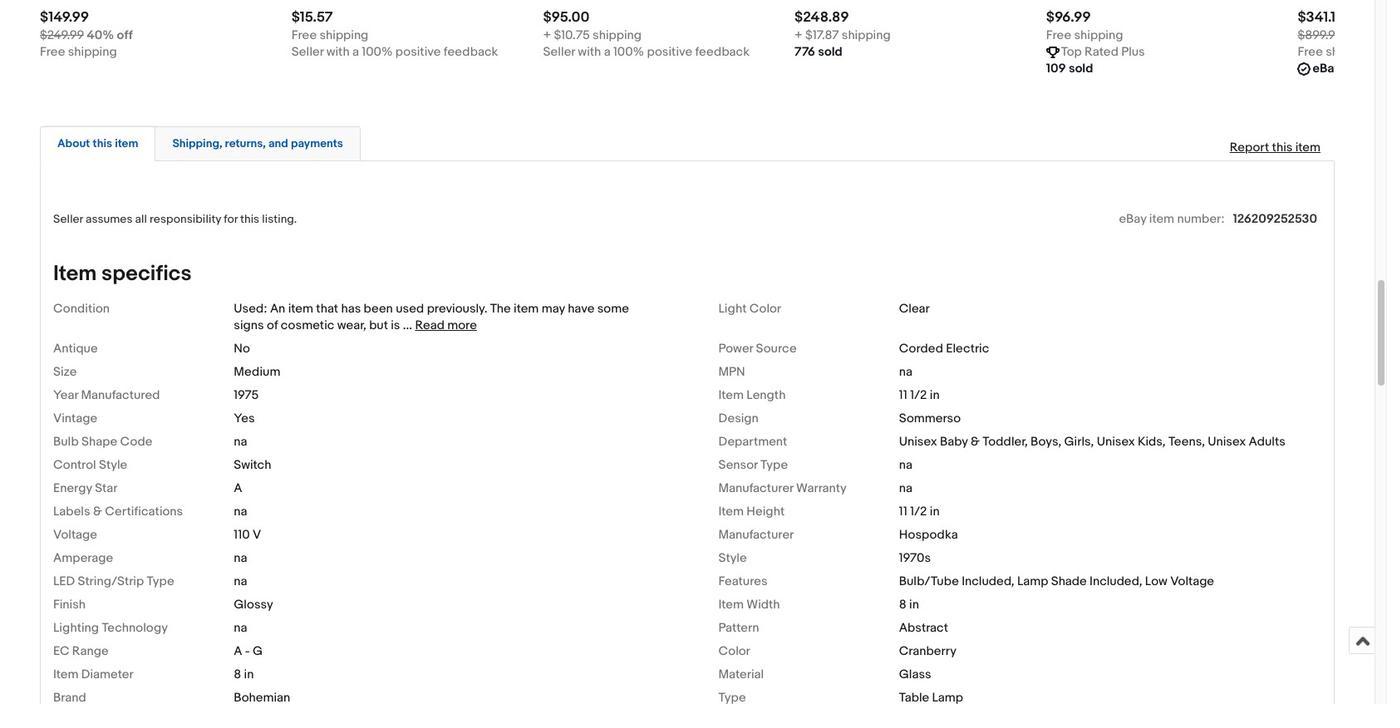 Task type: locate. For each thing, give the bounding box(es) containing it.
2 11 from the top
[[900, 504, 908, 519]]

na for amperage
[[234, 550, 247, 566]]

0 horizontal spatial voltage
[[53, 527, 97, 543]]

plus
[[1122, 44, 1146, 60]]

item for item diameter
[[53, 667, 79, 682]]

positive inside $95.00 + $10.75 shipping seller with a 100% positive feedback
[[647, 44, 693, 60]]

1 vertical spatial 11
[[900, 504, 908, 519]]

1 horizontal spatial +
[[795, 27, 803, 43]]

776 sold text field
[[795, 44, 843, 60]]

1 horizontal spatial 100%
[[614, 44, 645, 60]]

0 horizontal spatial unisex
[[900, 434, 938, 450]]

1 a from the left
[[353, 44, 359, 60]]

0 horizontal spatial 100%
[[362, 44, 393, 60]]

1 horizontal spatial a
[[604, 44, 611, 60]]

shipping inside $95.00 + $10.75 shipping seller with a 100% positive feedback
[[593, 27, 642, 43]]

1 horizontal spatial style
[[719, 550, 747, 566]]

2 horizontal spatial seller
[[543, 44, 575, 60]]

2 11 1/2 in from the top
[[900, 504, 940, 519]]

control style
[[53, 457, 127, 473]]

0 vertical spatial type
[[761, 457, 788, 473]]

109
[[1047, 60, 1067, 76]]

Seller with a 100% positive feedback text field
[[292, 44, 498, 60], [543, 44, 750, 60]]

lighting technology
[[53, 620, 168, 636]]

2 seller with a 100% positive feedback text field from the left
[[543, 44, 750, 60]]

1/2 up hospodka at the bottom right of the page
[[911, 504, 928, 519]]

year
[[53, 387, 78, 403]]

voltage right low
[[1171, 573, 1215, 589]]

1975
[[234, 387, 259, 403]]

$248.89 + $17.87 shipping 776 sold
[[795, 9, 891, 60]]

shipping right $10.75 at left top
[[593, 27, 642, 43]]

range
[[72, 643, 109, 659]]

certifications
[[105, 504, 183, 519]]

seller down $10.75 at left top
[[543, 44, 575, 60]]

positive
[[396, 44, 441, 60], [647, 44, 693, 60]]

power
[[719, 341, 754, 356]]

1 horizontal spatial 8 in
[[900, 597, 920, 613]]

free shipping text field down the '$899.99'
[[1298, 44, 1375, 60]]

previously.
[[427, 301, 488, 317]]

0 horizontal spatial free shipping text field
[[292, 27, 369, 44]]

1 seller with a 100% positive feedback text field from the left
[[292, 44, 498, 60]]

tab list
[[40, 123, 1335, 161]]

None text field
[[1298, 0, 1388, 2]]

sold
[[818, 44, 843, 60], [1069, 60, 1094, 76]]

0 vertical spatial 11
[[900, 387, 908, 403]]

$96.99 free shipping
[[1047, 9, 1124, 43]]

8 in
[[900, 597, 920, 613], [234, 667, 254, 682]]

2 feedback from the left
[[696, 44, 750, 60]]

unisex baby & toddler, boys, girls, unisex kids, teens, unisex adults
[[900, 434, 1286, 450]]

1 horizontal spatial free shipping text field
[[1047, 27, 1124, 44]]

voltage down labels
[[53, 527, 97, 543]]

may
[[542, 301, 565, 317]]

na for manufacturer warranty
[[900, 480, 913, 496]]

1 vertical spatial 8 in
[[234, 667, 254, 682]]

size
[[53, 364, 77, 380]]

0 vertical spatial &
[[971, 434, 980, 450]]

previous price $249.99 40% off text field
[[40, 27, 133, 44]]

0 horizontal spatial seller
[[53, 212, 83, 226]]

1 with from the left
[[327, 44, 350, 60]]

2 positive from the left
[[647, 44, 693, 60]]

with down $10.75 at left top
[[578, 44, 601, 60]]

unisex left kids,
[[1097, 434, 1136, 450]]

100% inside $95.00 + $10.75 shipping seller with a 100% positive feedback
[[614, 44, 645, 60]]

1 + from the left
[[543, 27, 551, 43]]

2 a from the top
[[234, 643, 242, 659]]

free inside $899.99 free shipping
[[1298, 44, 1324, 60]]

$149.99 $249.99 40% off free shipping
[[40, 9, 133, 60]]

unisex down sommerso
[[900, 434, 938, 450]]

0 horizontal spatial a
[[353, 44, 359, 60]]

in down a - g
[[244, 667, 254, 682]]

in
[[930, 387, 940, 403], [930, 504, 940, 519], [910, 597, 920, 613], [244, 667, 254, 682]]

na down corded
[[900, 364, 913, 380]]

1 vertical spatial manufacturer
[[719, 527, 794, 543]]

na for labels & certifications
[[234, 504, 247, 519]]

with
[[327, 44, 350, 60], [578, 44, 601, 60]]

0 vertical spatial 1/2
[[911, 387, 928, 403]]

shipping right $17.87
[[842, 27, 891, 43]]

free down $15.57
[[292, 27, 317, 43]]

1 included, from the left
[[962, 573, 1015, 589]]

free inside $15.57 free shipping seller with a 100% positive feedback
[[292, 27, 317, 43]]

0 horizontal spatial style
[[99, 457, 127, 473]]

na up the glossy at the left of the page
[[234, 573, 247, 589]]

0 horizontal spatial included,
[[962, 573, 1015, 589]]

8
[[900, 597, 907, 613], [234, 667, 241, 682]]

11 up sommerso
[[900, 387, 908, 403]]

this for about
[[93, 136, 112, 150]]

11 1/2 in up hospodka at the bottom right of the page
[[900, 504, 940, 519]]

toddler,
[[983, 434, 1028, 450]]

1 vertical spatial type
[[147, 573, 174, 589]]

na for lighting technology
[[234, 620, 247, 636]]

a for a
[[234, 480, 242, 496]]

0 vertical spatial 8
[[900, 597, 907, 613]]

abstract
[[900, 620, 949, 636]]

corded
[[900, 341, 944, 356]]

seller left the assumes
[[53, 212, 83, 226]]

included, left lamp
[[962, 573, 1015, 589]]

type up manufacturer warranty
[[761, 457, 788, 473]]

0 horizontal spatial sold
[[818, 44, 843, 60]]

cosmetic
[[281, 317, 335, 333]]

free shipping text field down $15.57
[[292, 27, 369, 44]]

$96.99 text field
[[1047, 9, 1091, 25]]

an
[[270, 301, 285, 317]]

1 vertical spatial sold
[[1069, 60, 1094, 76]]

na up the 110
[[234, 504, 247, 519]]

0 horizontal spatial feedback
[[444, 44, 498, 60]]

1 horizontal spatial seller
[[292, 44, 324, 60]]

item up cosmetic
[[288, 301, 313, 317]]

item right report
[[1296, 139, 1321, 155]]

+ inside $95.00 + $10.75 shipping seller with a 100% positive feedback
[[543, 27, 551, 43]]

a for a - g
[[234, 643, 242, 659]]

1 horizontal spatial unisex
[[1097, 434, 1136, 450]]

boys,
[[1031, 434, 1062, 450]]

length
[[747, 387, 786, 403]]

1 vertical spatial voltage
[[1171, 573, 1215, 589]]

na down sommerso
[[900, 457, 913, 473]]

manufacturer down sensor type
[[719, 480, 794, 496]]

this right for
[[240, 212, 260, 226]]

na up hospodka at the bottom right of the page
[[900, 480, 913, 496]]

0 vertical spatial 8 in
[[900, 597, 920, 613]]

1 positive from the left
[[396, 44, 441, 60]]

2 horizontal spatial unisex
[[1208, 434, 1247, 450]]

11 up hospodka at the bottom right of the page
[[900, 504, 908, 519]]

1 vertical spatial 11 1/2 in
[[900, 504, 940, 519]]

manufacturer warranty
[[719, 480, 847, 496]]

1 horizontal spatial type
[[761, 457, 788, 473]]

free inside $96.99 free shipping
[[1047, 27, 1072, 43]]

na down the 110
[[234, 550, 247, 566]]

ebay inside "ebay refurbis" text field
[[1313, 60, 1341, 76]]

$15.57 free shipping seller with a 100% positive feedback
[[292, 9, 498, 60]]

seller down $15.57
[[292, 44, 324, 60]]

free shipping text field for $96.99
[[1047, 27, 1124, 44]]

free inside '$149.99 $249.99 40% off free shipping'
[[40, 44, 65, 60]]

$248.89
[[795, 9, 849, 25]]

sensor type
[[719, 457, 788, 473]]

0 horizontal spatial 8 in
[[234, 667, 254, 682]]

8 for diameter
[[234, 667, 241, 682]]

1 1/2 from the top
[[911, 387, 928, 403]]

1 horizontal spatial positive
[[647, 44, 693, 60]]

color down pattern
[[719, 643, 751, 659]]

na for led string/strip type
[[234, 573, 247, 589]]

a inside $15.57 free shipping seller with a 100% positive feedback
[[353, 44, 359, 60]]

100% inside $15.57 free shipping seller with a 100% positive feedback
[[362, 44, 393, 60]]

color right light
[[750, 301, 782, 317]]

seller with a 100% positive feedback text field for $95.00
[[543, 44, 750, 60]]

free
[[292, 27, 317, 43], [1047, 27, 1072, 43], [40, 44, 65, 60], [1298, 44, 1324, 60]]

1 horizontal spatial 8
[[900, 597, 907, 613]]

sold down top
[[1069, 60, 1094, 76]]

8 down a - g
[[234, 667, 241, 682]]

na
[[900, 364, 913, 380], [234, 434, 247, 450], [900, 457, 913, 473], [900, 480, 913, 496], [234, 504, 247, 519], [234, 550, 247, 566], [234, 573, 247, 589], [234, 620, 247, 636]]

seller
[[292, 44, 324, 60], [543, 44, 575, 60], [53, 212, 83, 226]]

$17.87
[[806, 27, 839, 43]]

free for $96.99
[[1047, 27, 1072, 43]]

in up sommerso
[[930, 387, 940, 403]]

shipping up ebay refurbis
[[1326, 44, 1375, 60]]

0 horizontal spatial this
[[93, 136, 112, 150]]

0 vertical spatial ebay
[[1313, 60, 1341, 76]]

item down mpn
[[719, 387, 744, 403]]

manufacturer
[[719, 480, 794, 496], [719, 527, 794, 543]]

1 100% from the left
[[362, 44, 393, 60]]

free shipping text field for $15.57
[[292, 27, 369, 44]]

shipping inside '$149.99 $249.99 40% off free shipping'
[[68, 44, 117, 60]]

free for $899.99
[[1298, 44, 1324, 60]]

free down the '$899.99'
[[1298, 44, 1324, 60]]

item for item height
[[719, 504, 744, 519]]

na for mpn
[[900, 364, 913, 380]]

previous price $899.99 62% off text field
[[1298, 27, 1388, 44]]

1 horizontal spatial feedback
[[696, 44, 750, 60]]

3 unisex from the left
[[1208, 434, 1247, 450]]

1/2
[[911, 387, 928, 403], [911, 504, 928, 519]]

0 vertical spatial manufacturer
[[719, 480, 794, 496]]

1 horizontal spatial ebay
[[1313, 60, 1341, 76]]

item for report this item
[[1296, 139, 1321, 155]]

+
[[543, 27, 551, 43], [795, 27, 803, 43]]

$95.00 + $10.75 shipping seller with a 100% positive feedback
[[543, 9, 750, 60]]

shipping
[[320, 27, 369, 43], [593, 27, 642, 43], [842, 27, 891, 43], [1075, 27, 1124, 43], [68, 44, 117, 60], [1326, 44, 1375, 60]]

string/strip
[[78, 573, 144, 589]]

a left -
[[234, 643, 242, 659]]

1 horizontal spatial sold
[[1069, 60, 1094, 76]]

0 vertical spatial style
[[99, 457, 127, 473]]

manufacturer for manufacturer warranty
[[719, 480, 794, 496]]

1 a from the top
[[234, 480, 242, 496]]

11 for length
[[900, 387, 908, 403]]

item right about on the left top of the page
[[115, 136, 138, 150]]

feedback inside $95.00 + $10.75 shipping seller with a 100% positive feedback
[[696, 44, 750, 60]]

2 1/2 from the top
[[911, 504, 928, 519]]

0 horizontal spatial positive
[[396, 44, 441, 60]]

ebay for ebay item number: 126209252530
[[1120, 211, 1147, 227]]

light color
[[719, 301, 782, 317]]

1970s
[[900, 550, 931, 566]]

shipping up rated
[[1075, 27, 1124, 43]]

control
[[53, 457, 96, 473]]

8 in for item diameter
[[234, 667, 254, 682]]

hospodka
[[900, 527, 958, 543]]

2 manufacturer from the top
[[719, 527, 794, 543]]

2 100% from the left
[[614, 44, 645, 60]]

shipping inside $899.99 free shipping
[[1326, 44, 1375, 60]]

item up "condition"
[[53, 261, 97, 287]]

$341.16
[[1298, 9, 1345, 25]]

glass
[[900, 667, 932, 682]]

na for sensor type
[[900, 457, 913, 473]]

1 vertical spatial ebay
[[1120, 211, 1147, 227]]

a inside $95.00 + $10.75 shipping seller with a 100% positive feedback
[[604, 44, 611, 60]]

& right baby
[[971, 434, 980, 450]]

1 horizontal spatial included,
[[1090, 573, 1143, 589]]

ebay
[[1313, 60, 1341, 76], [1120, 211, 1147, 227]]

positive inside $15.57 free shipping seller with a 100% positive feedback
[[396, 44, 441, 60]]

2 a from the left
[[604, 44, 611, 60]]

+ left $10.75 at left top
[[543, 27, 551, 43]]

0 horizontal spatial +
[[543, 27, 551, 43]]

8 in up abstract
[[900, 597, 920, 613]]

this
[[93, 136, 112, 150], [1273, 139, 1293, 155], [240, 212, 260, 226]]

report this item
[[1230, 139, 1321, 155]]

shipping down $15.57
[[320, 27, 369, 43]]

8 in for item width
[[900, 597, 920, 613]]

item inside button
[[115, 136, 138, 150]]

amperage
[[53, 550, 113, 566]]

8 up abstract
[[900, 597, 907, 613]]

0 horizontal spatial &
[[93, 504, 102, 519]]

sold inside text box
[[1069, 60, 1094, 76]]

unisex right teens,
[[1208, 434, 1247, 450]]

Top Rated Plus text field
[[1062, 44, 1146, 60]]

shipping inside $96.99 free shipping
[[1075, 27, 1124, 43]]

switch
[[234, 457, 271, 473]]

style up features
[[719, 550, 747, 566]]

0 horizontal spatial 8
[[234, 667, 241, 682]]

ebay down $899.99 free shipping
[[1313, 60, 1341, 76]]

used: an item that has been used previously. the item may have some signs of cosmetic wear, but is ...
[[234, 301, 629, 333]]

type right string/strip
[[147, 573, 174, 589]]

na up -
[[234, 620, 247, 636]]

shape
[[82, 434, 117, 450]]

8 in down -
[[234, 667, 254, 682]]

0 vertical spatial 11 1/2 in
[[900, 387, 940, 403]]

0 horizontal spatial seller with a 100% positive feedback text field
[[292, 44, 498, 60]]

+ for $248.89
[[795, 27, 803, 43]]

+ $17.87 shipping text field
[[795, 27, 891, 44]]

2 horizontal spatial this
[[1273, 139, 1293, 155]]

+ inside $248.89 + $17.87 shipping 776 sold
[[795, 27, 803, 43]]

with down $15.57
[[327, 44, 350, 60]]

in up hospodka at the bottom right of the page
[[930, 504, 940, 519]]

off
[[117, 27, 133, 43]]

shipping inside $15.57 free shipping seller with a 100% positive feedback
[[320, 27, 369, 43]]

11
[[900, 387, 908, 403], [900, 504, 908, 519]]

& down the star
[[93, 504, 102, 519]]

1 vertical spatial 1/2
[[911, 504, 928, 519]]

design
[[719, 410, 759, 426]]

seller inside $95.00 + $10.75 shipping seller with a 100% positive feedback
[[543, 44, 575, 60]]

ebay left the number:
[[1120, 211, 1147, 227]]

0 vertical spatial voltage
[[53, 527, 97, 543]]

Free shipping text field
[[292, 27, 369, 44], [1047, 27, 1124, 44], [1298, 44, 1375, 60]]

this right report
[[1273, 139, 1293, 155]]

11 for height
[[900, 504, 908, 519]]

$96.99
[[1047, 9, 1091, 25]]

0 horizontal spatial with
[[327, 44, 350, 60]]

item down ec
[[53, 667, 79, 682]]

0 horizontal spatial ebay
[[1120, 211, 1147, 227]]

free shipping text field down $96.99 at the right top of page
[[1047, 27, 1124, 44]]

2 + from the left
[[795, 27, 803, 43]]

1 horizontal spatial with
[[578, 44, 601, 60]]

1 vertical spatial style
[[719, 550, 747, 566]]

item
[[53, 261, 97, 287], [719, 387, 744, 403], [719, 504, 744, 519], [719, 597, 744, 613], [53, 667, 79, 682]]

bulb/tube
[[900, 573, 959, 589]]

2 with from the left
[[578, 44, 601, 60]]

11 1/2 in
[[900, 387, 940, 403], [900, 504, 940, 519]]

glossy
[[234, 597, 273, 613]]

2 included, from the left
[[1090, 573, 1143, 589]]

year manufactured
[[53, 387, 160, 403]]

1 horizontal spatial seller with a 100% positive feedback text field
[[543, 44, 750, 60]]

item up pattern
[[719, 597, 744, 613]]

free down $249.99
[[40, 44, 65, 60]]

free down $96.99 at the right top of page
[[1047, 27, 1072, 43]]

sold down $17.87
[[818, 44, 843, 60]]

+ up 776
[[795, 27, 803, 43]]

0 vertical spatial a
[[234, 480, 242, 496]]

included, left low
[[1090, 573, 1143, 589]]

1/2 up sommerso
[[911, 387, 928, 403]]

a down switch
[[234, 480, 242, 496]]

1 11 from the top
[[900, 387, 908, 403]]

8 for width
[[900, 597, 907, 613]]

item left height
[[719, 504, 744, 519]]

1 vertical spatial 8
[[234, 667, 241, 682]]

light
[[719, 301, 747, 317]]

this right about on the left top of the page
[[93, 136, 112, 150]]

1 vertical spatial a
[[234, 643, 242, 659]]

style up the star
[[99, 457, 127, 473]]

0 vertical spatial sold
[[818, 44, 843, 60]]

electric
[[946, 341, 990, 356]]

na down the yes
[[234, 434, 247, 450]]

shipping down 40%
[[68, 44, 117, 60]]

manufacturer down item height
[[719, 527, 794, 543]]

109 sold text field
[[1047, 60, 1094, 77]]

clear
[[900, 301, 930, 317]]

11 1/2 in up sommerso
[[900, 387, 940, 403]]

1 manufacturer from the top
[[719, 480, 794, 496]]

1 feedback from the left
[[444, 44, 498, 60]]

specifics
[[102, 261, 192, 287]]

finish
[[53, 597, 86, 613]]

this inside button
[[93, 136, 112, 150]]

a - g
[[234, 643, 263, 659]]

1 11 1/2 in from the top
[[900, 387, 940, 403]]



Task type: describe. For each thing, give the bounding box(es) containing it.
item for item specifics
[[53, 261, 97, 287]]

bulb
[[53, 434, 79, 450]]

medium
[[234, 364, 281, 380]]

-
[[245, 643, 250, 659]]

item left the number:
[[1150, 211, 1175, 227]]

star
[[95, 480, 118, 496]]

2 unisex from the left
[[1097, 434, 1136, 450]]

item specifics
[[53, 261, 192, 287]]

ebay for ebay refurbis
[[1313, 60, 1341, 76]]

110
[[234, 527, 250, 543]]

v
[[253, 527, 261, 543]]

assumes
[[86, 212, 133, 226]]

features
[[719, 573, 768, 589]]

2 horizontal spatial free shipping text field
[[1298, 44, 1375, 60]]

listing.
[[262, 212, 297, 226]]

returns,
[[225, 136, 266, 150]]

the
[[490, 301, 511, 317]]

$899.99
[[1298, 27, 1343, 43]]

$149.99
[[40, 9, 89, 25]]

antique
[[53, 341, 98, 356]]

number:
[[1178, 211, 1225, 227]]

baby
[[940, 434, 968, 450]]

in up abstract
[[910, 597, 920, 613]]

item for about this item
[[115, 136, 138, 150]]

40%
[[87, 27, 114, 43]]

used
[[396, 301, 424, 317]]

item height
[[719, 504, 785, 519]]

has
[[341, 301, 361, 317]]

lamp
[[1018, 573, 1049, 589]]

of
[[267, 317, 278, 333]]

payments
[[291, 136, 343, 150]]

$899.99 free shipping
[[1298, 27, 1375, 60]]

0 vertical spatial color
[[750, 301, 782, 317]]

shipping inside $248.89 + $17.87 shipping 776 sold
[[842, 27, 891, 43]]

responsibility
[[150, 212, 221, 226]]

been
[[364, 301, 393, 317]]

item for item length
[[719, 387, 744, 403]]

energy star
[[53, 480, 118, 496]]

$341.16 text field
[[1298, 9, 1345, 25]]

more
[[448, 317, 477, 333]]

with inside $95.00 + $10.75 shipping seller with a 100% positive feedback
[[578, 44, 601, 60]]

led string/strip type
[[53, 573, 174, 589]]

manufacturer for manufacturer
[[719, 527, 794, 543]]

cranberry
[[900, 643, 957, 659]]

1 vertical spatial &
[[93, 504, 102, 519]]

$95.00 text field
[[543, 9, 590, 25]]

item for used: an item that has been used previously. the item may have some signs of cosmetic wear, but is ...
[[288, 301, 313, 317]]

11 1/2 in for item length
[[900, 387, 940, 403]]

1/2 for length
[[911, 387, 928, 403]]

1 vertical spatial color
[[719, 643, 751, 659]]

126209252530
[[1234, 211, 1318, 227]]

item right the
[[514, 301, 539, 317]]

ec range
[[53, 643, 109, 659]]

0 horizontal spatial type
[[147, 573, 174, 589]]

eBay Refurbis text field
[[1313, 60, 1388, 77]]

ebay item number: 126209252530
[[1120, 211, 1318, 227]]

$249.99
[[40, 27, 84, 43]]

free for $15.57
[[292, 27, 317, 43]]

item diameter
[[53, 667, 134, 682]]

seller with a 100% positive feedback text field for $15.57
[[292, 44, 498, 60]]

+ $10.75 shipping text field
[[543, 27, 642, 44]]

vintage
[[53, 410, 97, 426]]

na for bulb shape code
[[234, 434, 247, 450]]

this for report
[[1273, 139, 1293, 155]]

wear,
[[337, 317, 367, 333]]

warranty
[[797, 480, 847, 496]]

1 horizontal spatial this
[[240, 212, 260, 226]]

with inside $15.57 free shipping seller with a 100% positive feedback
[[327, 44, 350, 60]]

1/2 for height
[[911, 504, 928, 519]]

technology
[[102, 620, 168, 636]]

source
[[756, 341, 797, 356]]

corded electric
[[900, 341, 990, 356]]

manufactured
[[81, 387, 160, 403]]

$95.00
[[543, 9, 590, 25]]

report this item link
[[1222, 131, 1330, 163]]

item length
[[719, 387, 786, 403]]

about this item button
[[57, 135, 138, 151]]

teens,
[[1169, 434, 1206, 450]]

tab list containing about this item
[[40, 123, 1335, 161]]

feedback inside $15.57 free shipping seller with a 100% positive feedback
[[444, 44, 498, 60]]

Free shipping text field
[[40, 44, 117, 60]]

bulb/tube included, lamp shade included, low voltage
[[900, 573, 1215, 589]]

about this item
[[57, 136, 138, 150]]

led
[[53, 573, 75, 589]]

top
[[1062, 44, 1082, 60]]

shipping,
[[172, 136, 222, 150]]

low
[[1146, 573, 1168, 589]]

$15.57 text field
[[292, 9, 333, 25]]

item for item width
[[719, 597, 744, 613]]

signs
[[234, 317, 264, 333]]

read more button
[[415, 317, 477, 333]]

11 1/2 in for item height
[[900, 504, 940, 519]]

ebay refurbis
[[1313, 60, 1388, 76]]

sommerso
[[900, 410, 961, 426]]

width
[[747, 597, 780, 613]]

have
[[568, 301, 595, 317]]

is
[[391, 317, 400, 333]]

shade
[[1052, 573, 1087, 589]]

1 horizontal spatial &
[[971, 434, 980, 450]]

sold inside $248.89 + $17.87 shipping 776 sold
[[818, 44, 843, 60]]

yes
[[234, 410, 255, 426]]

height
[[747, 504, 785, 519]]

some
[[598, 301, 629, 317]]

labels
[[53, 504, 90, 519]]

g
[[253, 643, 263, 659]]

+ for $95.00
[[543, 27, 551, 43]]

1 unisex from the left
[[900, 434, 938, 450]]

read more
[[415, 317, 477, 333]]

ec
[[53, 643, 69, 659]]

department
[[719, 434, 788, 450]]

power source
[[719, 341, 797, 356]]

energy
[[53, 480, 92, 496]]

$149.99 text field
[[40, 9, 89, 25]]

seller assumes all responsibility for this listing.
[[53, 212, 297, 226]]

and
[[269, 136, 288, 150]]

diameter
[[81, 667, 134, 682]]

kids,
[[1138, 434, 1166, 450]]

seller inside $15.57 free shipping seller with a 100% positive feedback
[[292, 44, 324, 60]]

1 horizontal spatial voltage
[[1171, 573, 1215, 589]]

$248.89 text field
[[795, 9, 849, 25]]

pattern
[[719, 620, 760, 636]]



Task type: vqa. For each thing, say whether or not it's contained in the screenshot.
bottommost see
no



